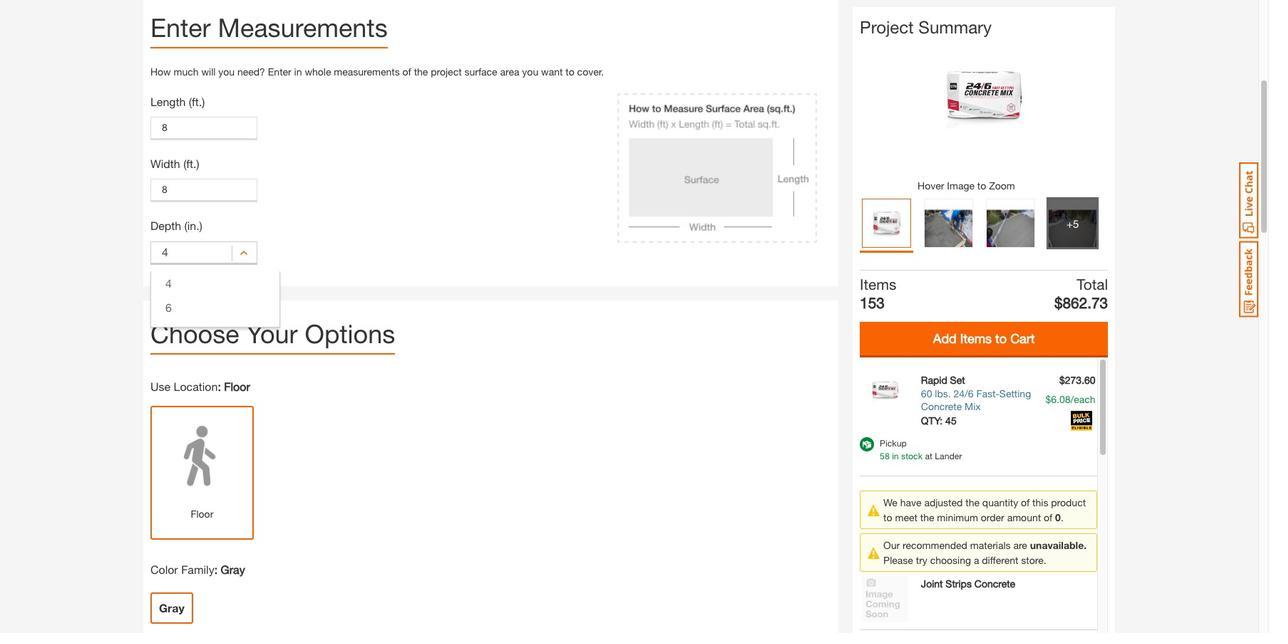 Task type: describe. For each thing, give the bounding box(es) containing it.
different
[[982, 555, 1018, 567]]

1 vertical spatial of
[[1021, 497, 1030, 509]]

try
[[916, 555, 927, 567]]

the for minimum
[[920, 512, 934, 524]]

project
[[860, 17, 914, 37]]

1 vertical spatial enter
[[268, 66, 291, 78]]

24/6
[[954, 387, 974, 399]]

a
[[974, 555, 979, 567]]

2 you from the left
[[522, 66, 538, 78]]

4 4 6
[[162, 245, 172, 314]]

measurements
[[334, 66, 400, 78]]

2 horizontal spatial the
[[966, 497, 980, 509]]

2 horizontal spatial to
[[977, 179, 986, 191]]

location
[[174, 380, 218, 393]]

(in.)
[[184, 219, 202, 232]]

order
[[981, 512, 1004, 524]]

rapid set 60 lbs. 24/6 fast-setting concrete mix qty: 45
[[921, 374, 1031, 427]]

the for project
[[414, 66, 428, 78]]

0 .
[[1055, 512, 1064, 524]]

1 you from the left
[[218, 66, 235, 78]]

lander
[[935, 451, 962, 462]]

joint
[[921, 578, 943, 590]]

: for color family
[[214, 563, 218, 577]]

+
[[1067, 217, 1073, 230]]

$273.60
[[1059, 374, 1096, 386]]

60 lbs. 24/6 fast-setting concrete mix image
[[862, 372, 908, 419]]

.
[[1061, 512, 1064, 524]]

stock
[[901, 451, 923, 462]]

adjusted
[[924, 497, 963, 509]]

0 vertical spatial in
[[294, 66, 302, 78]]

items 153
[[860, 276, 896, 312]]

0 horizontal spatial enter
[[150, 12, 211, 42]]

our
[[883, 540, 900, 552]]

2 horizontal spatial of
[[1044, 512, 1052, 524]]

how much will you need? enter in whole measurements of the project surface area you want to cover.
[[150, 66, 604, 78]]

zoom
[[989, 179, 1015, 191]]

0 vertical spatial to
[[566, 66, 574, 78]]

are
[[1013, 540, 1027, 552]]

meet
[[895, 512, 917, 524]]

each
[[1074, 393, 1096, 405]]

much
[[174, 66, 199, 78]]

your
[[246, 319, 298, 349]]

product
[[1051, 497, 1086, 509]]

+ 5
[[1067, 217, 1079, 230]]

depth (in.)
[[150, 219, 202, 232]]

concrete measurements image
[[618, 93, 817, 243]]

image
[[947, 179, 975, 191]]

strips
[[946, 578, 972, 590]]

setting
[[999, 387, 1031, 399]]

(ft.) for width (ft.)
[[183, 157, 199, 170]]

joint strips concrete image
[[862, 577, 908, 623]]

options
[[305, 319, 395, 349]]

items
[[860, 276, 896, 293]]

(ft.) for length (ft.)
[[189, 95, 205, 108]]

hover image to zoom
[[918, 179, 1015, 191]]

measurements
[[218, 12, 388, 42]]

choose
[[150, 319, 239, 349]]

58
[[880, 451, 890, 462]]

0
[[1055, 512, 1061, 524]]

width (ft.)
[[150, 157, 199, 170]]

project
[[431, 66, 462, 78]]

mix
[[965, 400, 981, 412]]

6 link
[[165, 301, 172, 314]]

at
[[925, 451, 932, 462]]

amount
[[1007, 512, 1041, 524]]

materials
[[970, 540, 1011, 552]]

pickup
[[880, 438, 907, 449]]

want
[[541, 66, 563, 78]]

family
[[181, 563, 214, 577]]

please
[[883, 555, 913, 567]]

surface
[[464, 66, 497, 78]]

1 vertical spatial concrete
[[974, 578, 1015, 590]]

60 lbs. 24/6 fast-setting concrete mix link
[[921, 387, 1036, 413]]

to inside we have adjusted the quantity of this product to meet the minimum order amount of
[[883, 512, 892, 524]]

cover.
[[577, 66, 604, 78]]

our recommended materials are unavailable. please try choosing a different store.
[[883, 540, 1087, 567]]



Task type: locate. For each thing, give the bounding box(es) containing it.
area
[[500, 66, 519, 78]]

(ft.) right the 'length'
[[189, 95, 205, 108]]

45
[[945, 414, 957, 427]]

of left project
[[403, 66, 411, 78]]

0 vertical spatial enter
[[150, 12, 211, 42]]

1 vertical spatial in
[[892, 451, 899, 462]]

0 horizontal spatial floor
[[191, 508, 213, 520]]

this
[[1032, 497, 1048, 509]]

to
[[566, 66, 574, 78], [977, 179, 986, 191], [883, 512, 892, 524]]

0 horizontal spatial the
[[414, 66, 428, 78]]

of
[[403, 66, 411, 78], [1021, 497, 1030, 509], [1044, 512, 1052, 524]]

153
[[860, 294, 885, 312]]

1 vertical spatial gray
[[159, 602, 184, 615]]

qty:
[[921, 414, 943, 427]]

1 vertical spatial to
[[977, 179, 986, 191]]

project summary
[[860, 17, 992, 37]]

0 vertical spatial of
[[403, 66, 411, 78]]

0 horizontal spatial gray
[[159, 602, 184, 615]]

enter right need?
[[268, 66, 291, 78]]

floor image
[[157, 413, 247, 502]]

set
[[950, 374, 965, 386]]

you
[[218, 66, 235, 78], [522, 66, 538, 78]]

2 vertical spatial to
[[883, 512, 892, 524]]

: down choose
[[218, 380, 221, 393]]

1 horizontal spatial to
[[883, 512, 892, 524]]

length (ft.)
[[150, 95, 205, 108]]

to left zoom
[[977, 179, 986, 191]]

floor right location
[[224, 380, 250, 393]]

the up minimum
[[966, 497, 980, 509]]

:
[[218, 380, 221, 393], [214, 563, 218, 577]]

use location : floor
[[150, 380, 250, 393]]

combined shape image for our recommended materials are
[[868, 547, 880, 559]]

: right "color"
[[214, 563, 218, 577]]

combined shape image left our
[[868, 547, 880, 559]]

enter up the 'much'
[[150, 12, 211, 42]]

in left whole
[[294, 66, 302, 78]]

of left 0
[[1044, 512, 1052, 524]]

0 vertical spatial 4
[[162, 245, 168, 259]]

1 horizontal spatial concrete
[[974, 578, 1015, 590]]

gray right family
[[221, 563, 245, 577]]

2 vertical spatial the
[[920, 512, 934, 524]]

None text field
[[150, 117, 257, 141]]

1 horizontal spatial of
[[1021, 497, 1030, 509]]

combined shape image for we have adjusted the quantity of this product to meet the minimum order amount of
[[868, 504, 880, 516]]

concrete down "different"
[[974, 578, 1015, 590]]

joint strips concrete
[[921, 578, 1015, 590]]

1 vertical spatial the
[[966, 497, 980, 509]]

live chat image
[[1239, 163, 1258, 239]]

unavailable.
[[1030, 540, 1087, 552]]

floor
[[224, 380, 250, 393], [191, 508, 213, 520]]

60
[[921, 387, 932, 399]]

choose your options
[[150, 319, 395, 349]]

width
[[150, 157, 180, 170]]

need?
[[237, 66, 265, 78]]

we have adjusted the quantity of this product to meet the minimum order amount of
[[883, 497, 1086, 524]]

total $862.73
[[1054, 276, 1108, 312]]

enter
[[150, 12, 211, 42], [268, 66, 291, 78]]

(ft.)
[[189, 95, 205, 108], [183, 157, 199, 170]]

1 horizontal spatial enter
[[268, 66, 291, 78]]

None text field
[[150, 179, 257, 203]]

: for use location
[[218, 380, 221, 393]]

(ft.) right width
[[183, 157, 199, 170]]

1 vertical spatial :
[[214, 563, 218, 577]]

0 vertical spatial concrete
[[921, 400, 962, 412]]

4 down depth
[[162, 245, 168, 259]]

hover
[[918, 179, 944, 191]]

0 vertical spatial the
[[414, 66, 428, 78]]

bulk price icon image
[[1071, 407, 1096, 431]]

1 horizontal spatial you
[[522, 66, 538, 78]]

4
[[162, 245, 168, 259], [165, 277, 172, 290]]

summary
[[919, 17, 992, 37]]

enter measurements
[[150, 12, 388, 42]]

pickup 58 in stock at lander
[[880, 438, 962, 462]]

length
[[150, 95, 186, 108]]

2 combined shape image from the top
[[868, 547, 880, 559]]

whole
[[305, 66, 331, 78]]

0 horizontal spatial in
[[294, 66, 302, 78]]

0 vertical spatial (ft.)
[[189, 95, 205, 108]]

you right will
[[218, 66, 235, 78]]

0 vertical spatial combined shape image
[[868, 504, 880, 516]]

0 horizontal spatial of
[[403, 66, 411, 78]]

quantity
[[982, 497, 1018, 509]]

floor up family
[[191, 508, 213, 520]]

depth
[[150, 219, 181, 232]]

0 vertical spatial floor
[[224, 380, 250, 393]]

4 up 6
[[165, 277, 172, 290]]

how
[[150, 66, 171, 78]]

1 horizontal spatial floor
[[224, 380, 250, 393]]

store.
[[1021, 555, 1046, 567]]

in inside pickup 58 in stock at lander
[[892, 451, 899, 462]]

2 vertical spatial of
[[1044, 512, 1052, 524]]

concrete inside rapid set 60 lbs. 24/6 fast-setting concrete mix qty: 45
[[921, 400, 962, 412]]

total
[[1077, 276, 1108, 293]]

have
[[900, 497, 922, 509]]

gray
[[221, 563, 245, 577], [159, 602, 184, 615]]

0 vertical spatial :
[[218, 380, 221, 393]]

4 link
[[165, 277, 172, 290]]

gray down "color"
[[159, 602, 184, 615]]

1 horizontal spatial gray
[[221, 563, 245, 577]]

concrete down the lbs.
[[921, 400, 962, 412]]

0 horizontal spatial you
[[218, 66, 235, 78]]

combined shape image left 'we'
[[868, 504, 880, 516]]

choosing
[[930, 555, 971, 567]]

concrete
[[921, 400, 962, 412], [974, 578, 1015, 590]]

combined shape image
[[868, 504, 880, 516], [868, 547, 880, 559]]

5
[[1073, 217, 1079, 230]]

lbs.
[[935, 387, 951, 399]]

minimum
[[937, 512, 978, 524]]

feedback link image
[[1239, 241, 1258, 318]]

/
[[1071, 393, 1074, 405]]

the left project
[[414, 66, 428, 78]]

color family : gray
[[150, 563, 245, 577]]

1 vertical spatial 4
[[165, 277, 172, 290]]

to right the want
[[566, 66, 574, 78]]

of up amount
[[1021, 497, 1030, 509]]

0 vertical spatial gray
[[221, 563, 245, 577]]

you right area
[[522, 66, 538, 78]]

$862.73
[[1054, 294, 1108, 312]]

6
[[165, 301, 172, 314]]

1 vertical spatial (ft.)
[[183, 157, 199, 170]]

color
[[150, 563, 178, 577]]

fast-
[[976, 387, 999, 399]]

we
[[883, 497, 897, 509]]

0 horizontal spatial concrete
[[921, 400, 962, 412]]

0 horizontal spatial to
[[566, 66, 574, 78]]

use
[[150, 380, 170, 393]]

1 combined shape image from the top
[[868, 504, 880, 516]]

recommended
[[903, 540, 967, 552]]

1 vertical spatial combined shape image
[[868, 547, 880, 559]]

$273.60 $6.08 / each
[[1046, 374, 1096, 405]]

1 horizontal spatial in
[[892, 451, 899, 462]]

1 horizontal spatial the
[[920, 512, 934, 524]]

the
[[414, 66, 428, 78], [966, 497, 980, 509], [920, 512, 934, 524]]

$6.08
[[1046, 393, 1071, 405]]

rapid
[[921, 374, 947, 386]]

will
[[201, 66, 216, 78]]

the right meet
[[920, 512, 934, 524]]

1 vertical spatial floor
[[191, 508, 213, 520]]

to down 'we'
[[883, 512, 892, 524]]

in right 58
[[892, 451, 899, 462]]



Task type: vqa. For each thing, say whether or not it's contained in the screenshot.
the for minimum
yes



